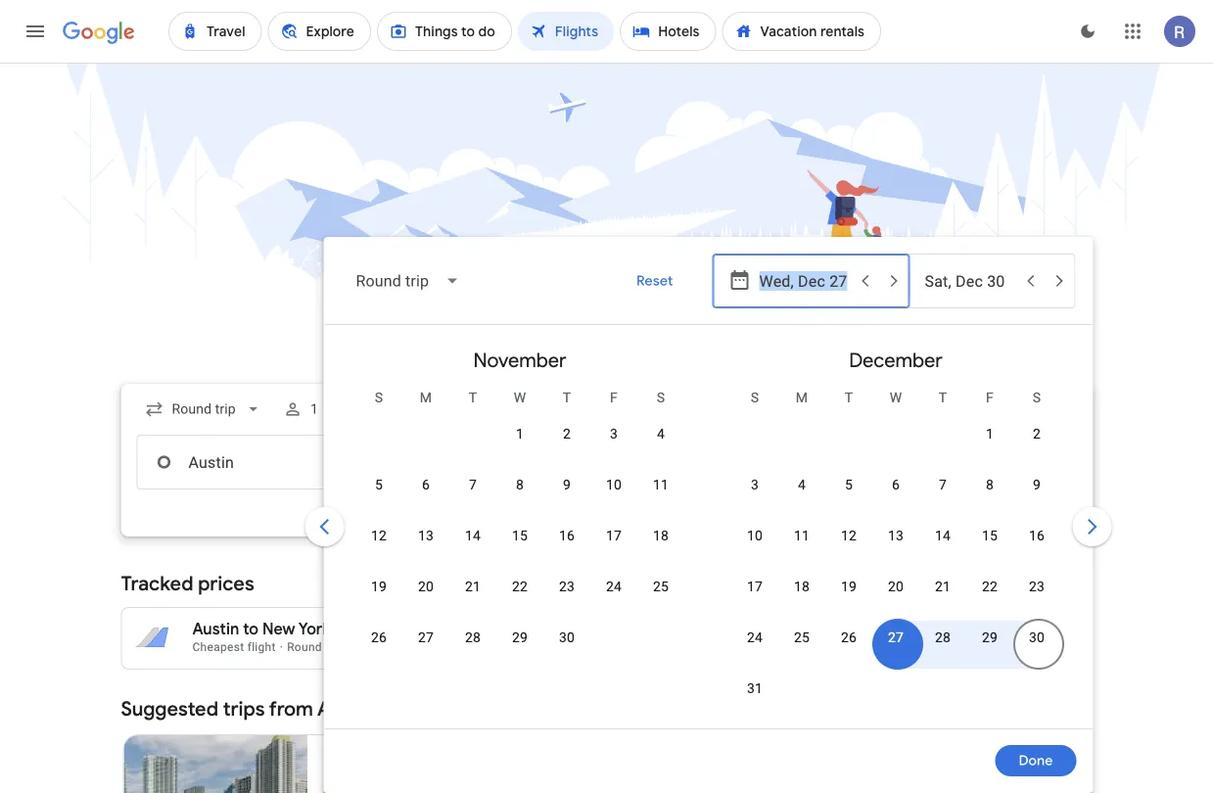 Task type: describe. For each thing, give the bounding box(es) containing it.
2 23 button from the left
[[1014, 577, 1061, 624]]

row containing 3
[[732, 466, 1061, 522]]

1 for november
[[517, 426, 525, 442]]

5 for tue, dec 5 element
[[846, 477, 854, 493]]

0 horizontal spatial 4 button
[[638, 424, 685, 471]]

thu, dec 14 element
[[936, 526, 952, 546]]

cheapest flight
[[192, 641, 276, 654]]

1 27 button from the left
[[403, 628, 450, 675]]

15 for wed, nov 15 element
[[513, 527, 528, 544]]

fri, dec 29 element
[[983, 628, 999, 647]]

154 US dollars text field
[[552, 620, 586, 640]]

2249 US dollars text field
[[1027, 620, 1076, 640]]

previous image
[[301, 503, 348, 550]]

round for new
[[287, 641, 322, 654]]

1 28 button from the left
[[450, 628, 497, 675]]

24 for sun, dec 24 element
[[748, 629, 764, 645]]

25 button inside november row group
[[638, 577, 685, 624]]

fri, dec 22 element
[[983, 577, 999, 596]]

row up fri, nov 10 element at the bottom
[[497, 407, 685, 471]]

wed, dec 20 element
[[889, 577, 905, 596]]

4 t from the left
[[940, 389, 948, 406]]

tue, nov 28 element
[[466, 628, 481, 647]]

8 for fri, dec 8 element
[[987, 477, 995, 493]]

25 for mon, dec 25 element
[[795, 629, 811, 645]]

11 for mon, dec 11 element
[[795, 527, 811, 544]]

2 21 button from the left
[[920, 577, 967, 624]]

23 for thu, nov 23 element
[[560, 578, 576, 595]]

7 for thu, dec 7 element
[[940, 477, 948, 493]]

8 for "wed, nov 8" element
[[517, 477, 525, 493]]

3 button inside november row group
[[591, 424, 638, 471]]

row up sat, dec 9 element
[[967, 407, 1061, 471]]

next image
[[1069, 503, 1116, 550]]

w for december
[[891, 389, 903, 406]]

1 8 button from the left
[[497, 475, 544, 522]]

2 s from the left
[[657, 389, 666, 406]]

suggested trips from austin
[[121, 696, 375, 721]]

row containing 19
[[356, 568, 685, 624]]

round trip for new
[[287, 641, 344, 654]]

austin to new york or newark
[[192, 620, 411, 640]]

31
[[748, 680, 764, 696]]

from
[[269, 696, 313, 721]]

change appearance image
[[1065, 8, 1112, 55]]

view
[[1020, 575, 1051, 593]]

row containing 17
[[732, 568, 1061, 624]]

2 13 button from the left
[[873, 526, 920, 573]]

3 for fri, nov 3 element
[[611, 426, 619, 442]]

5 for sun, nov 5 element
[[376, 477, 383, 493]]

tue, dec 12 element
[[842, 526, 858, 546]]

wed, dec 27, departure date. element
[[889, 628, 905, 647]]

$154
[[552, 620, 586, 640]]

 image for tokyo
[[793, 641, 796, 654]]

explore
[[596, 526, 645, 544]]

2 29 button from the left
[[967, 628, 1014, 675]]

26 for tue, dec 26 element
[[842, 629, 858, 645]]

14 for thu, dec 14 element
[[936, 527, 952, 544]]

19 for sun, nov 19 element
[[372, 578, 387, 595]]

Flight search field
[[105, 237, 1116, 793]]

30 for sat, dec 30, return date. element
[[1030, 629, 1046, 645]]

tue, nov 21 element
[[466, 577, 481, 596]]

2 26 button from the left
[[826, 628, 873, 675]]

row containing 10
[[732, 517, 1061, 573]]

22 for wed, nov 22 'element'
[[513, 578, 528, 595]]

dec
[[323, 772, 347, 788]]

fri, dec 15 element
[[983, 526, 999, 546]]

1 horizontal spatial 4 button
[[779, 475, 826, 522]]

to for new
[[243, 620, 259, 640]]

3 s from the left
[[751, 389, 760, 406]]

mon, nov 27 element
[[419, 628, 434, 647]]

6 for wed, dec 6 element
[[893, 477, 901, 493]]

22 for fri, dec 22 element
[[983, 578, 999, 595]]

miami
[[323, 751, 368, 771]]

mon, nov 20 element
[[419, 577, 434, 596]]

tracked prices region
[[121, 560, 1093, 670]]

wed, dec 6 element
[[893, 475, 901, 495]]

2 30 button from the left
[[1014, 628, 1061, 675]]

f for december
[[987, 389, 995, 406]]

round for tokyo
[[800, 641, 835, 654]]

$2,177
[[1034, 638, 1076, 654]]

1 13 button from the left
[[403, 526, 450, 573]]

7 button inside december row group
[[920, 475, 967, 522]]

explore button
[[553, 515, 660, 554]]

row containing 5
[[356, 466, 685, 522]]

sat, dec 9 element
[[1034, 475, 1042, 495]]

28 for the tue, nov 28 element
[[466, 629, 481, 645]]

16 for "thu, nov 16" element
[[560, 527, 576, 544]]

thu, nov 9 element
[[564, 475, 572, 495]]

25 for sat, nov 25 element
[[654, 578, 670, 595]]

canada
[[747, 641, 789, 654]]

air canada
[[729, 641, 789, 654]]

17 for the fri, nov 17 element
[[607, 527, 623, 544]]

1 button for november
[[497, 424, 544, 471]]

15 button inside november row group
[[497, 526, 544, 573]]

december
[[850, 348, 943, 373]]

0 horizontal spatial 11 button
[[638, 475, 685, 522]]

2 20 button from the left
[[873, 577, 920, 624]]

york
[[298, 620, 331, 640]]

fri, nov 10 element
[[607, 475, 623, 495]]

flights
[[527, 279, 687, 348]]

fri, dec 1 element
[[987, 424, 995, 444]]

1 for december
[[987, 426, 995, 442]]

2 for november
[[564, 426, 572, 442]]

5 button inside november row group
[[356, 475, 403, 522]]

to for tokyo
[[730, 620, 745, 640]]

1 vertical spatial 11 button
[[779, 526, 826, 573]]

fri, dec 8 element
[[987, 475, 995, 495]]

2 – 9
[[351, 772, 382, 788]]

sun, dec 24 element
[[748, 628, 764, 647]]

sat, nov 18 element
[[654, 526, 670, 546]]

sun, nov 5 element
[[376, 475, 383, 495]]

2 8 button from the left
[[967, 475, 1014, 522]]

25 button inside december row group
[[779, 628, 826, 675]]

f for november
[[611, 389, 619, 406]]

sat, nov 4 element
[[658, 424, 666, 444]]

1 21 button from the left
[[450, 577, 497, 624]]

29 for wed, nov 29 element
[[513, 629, 528, 645]]

tue, nov 7 element
[[470, 475, 478, 495]]

0 horizontal spatial 18 button
[[638, 526, 685, 573]]

16 for sat, dec 16 element
[[1030, 527, 1046, 544]]

1 departure text field from the top
[[760, 255, 850, 308]]

9 for sat, dec 9 element
[[1034, 477, 1042, 493]]

20 for the mon, nov 20 element
[[419, 578, 434, 595]]

sun, dec 31 element
[[748, 679, 764, 698]]

1 vertical spatial 24 button
[[732, 628, 779, 675]]

 image for new
[[280, 641, 283, 654]]

tracked prices
[[121, 571, 254, 596]]

mon, dec 4 element
[[799, 475, 807, 495]]

1 6 button from the left
[[403, 475, 450, 522]]

1 22 button from the left
[[497, 577, 544, 624]]

2 departure text field from the top
[[760, 436, 895, 489]]

2 19 button from the left
[[826, 577, 873, 624]]

fri, nov 24 element
[[607, 577, 623, 596]]

1 inside popup button
[[310, 401, 318, 417]]

15 button inside december row group
[[967, 526, 1014, 573]]

sat, dec 2 element
[[1034, 424, 1042, 444]]

2 22 button from the left
[[967, 577, 1014, 624]]

26 for sun, nov 26 element
[[372, 629, 387, 645]]

fri, nov 17 element
[[607, 526, 623, 546]]

21 for the "thu, dec 21" element
[[936, 578, 952, 595]]

row containing 24
[[732, 619, 1061, 675]]

2 27 button from the left
[[873, 628, 920, 675]]

21 for tue, nov 21 element
[[466, 578, 481, 595]]

fri, nov 3 element
[[611, 424, 619, 444]]

2 12 button from the left
[[826, 526, 873, 573]]

2 button for december
[[1014, 424, 1061, 471]]

10 for fri, nov 10 element at the bottom
[[607, 477, 623, 493]]

0 horizontal spatial 17 button
[[591, 526, 638, 573]]

newark
[[354, 620, 411, 640]]

1 horizontal spatial 17 button
[[732, 577, 779, 624]]



Task type: vqa. For each thing, say whether or not it's contained in the screenshot.
December 1 button
yes



Task type: locate. For each thing, give the bounding box(es) containing it.
2 9 from the left
[[1034, 477, 1042, 493]]

dallas
[[682, 620, 726, 640]]

0 horizontal spatial 13
[[419, 527, 434, 544]]

1 13 from the left
[[419, 527, 434, 544]]

0 vertical spatial 18 button
[[638, 526, 685, 573]]

1 horizontal spatial 5
[[846, 477, 854, 493]]

1 horizontal spatial 4
[[799, 477, 807, 493]]

2 to from the left
[[730, 620, 745, 640]]

2 14 from the left
[[936, 527, 952, 544]]

0 horizontal spatial 30 button
[[544, 628, 591, 675]]

0 horizontal spatial 3
[[611, 426, 619, 442]]

1 19 from the left
[[372, 578, 387, 595]]

11 button
[[638, 475, 685, 522], [779, 526, 826, 573]]

1  image from the left
[[280, 641, 283, 654]]

28
[[466, 629, 481, 645], [936, 629, 952, 645]]

18 right explore
[[654, 527, 670, 544]]

4 button up mon, dec 11 element
[[779, 475, 826, 522]]

1 horizontal spatial 21
[[936, 578, 952, 595]]

3 t from the left
[[845, 389, 854, 406]]

13 button up the mon, nov 20 element
[[403, 526, 450, 573]]

31 button
[[732, 679, 779, 726]]

row
[[497, 407, 685, 471], [967, 407, 1061, 471], [356, 466, 685, 522], [732, 466, 1061, 522], [356, 517, 685, 573], [732, 517, 1061, 573], [356, 568, 685, 624], [732, 568, 1061, 624], [356, 619, 591, 675], [732, 619, 1061, 675]]

29 for fri, dec 29 element
[[983, 629, 999, 645]]

18
[[654, 527, 670, 544], [795, 578, 811, 595]]

13 right tue, dec 12 element
[[889, 527, 905, 544]]

9 button up sat, dec 16 element
[[1014, 475, 1061, 522]]

1 vertical spatial 3
[[752, 477, 760, 493]]

None field
[[340, 258, 476, 305], [137, 392, 271, 427], [340, 258, 476, 305], [137, 392, 271, 427]]

2 13 from the left
[[889, 527, 905, 544]]

3 for the sun, dec 3 element
[[752, 477, 760, 493]]

0 horizontal spatial 29 button
[[497, 628, 544, 675]]

mon, nov 13 element
[[419, 526, 434, 546]]

round trip right canada on the right of the page
[[800, 641, 857, 654]]

6 left 'tue, nov 7' "element"
[[423, 477, 431, 493]]

2 round from the left
[[800, 641, 835, 654]]

w
[[514, 389, 527, 406], [891, 389, 903, 406]]

25 button
[[638, 577, 685, 624], [779, 628, 826, 675]]

1 t from the left
[[469, 389, 478, 406]]

2 23 from the left
[[1030, 578, 1046, 595]]

view all
[[1020, 575, 1069, 593]]

sun, nov 12 element
[[372, 526, 387, 546]]

25 button right fri, nov 24 element
[[638, 577, 685, 624]]

1 f from the left
[[611, 389, 619, 406]]

m for november
[[420, 389, 433, 406]]

0 horizontal spatial 24 button
[[591, 577, 638, 624]]

11 inside november row group
[[654, 477, 670, 493]]

m for december
[[797, 389, 809, 406]]

6 inside november row group
[[423, 477, 431, 493]]

28 left wed, nov 29 element
[[466, 629, 481, 645]]

thu, dec 21 element
[[936, 577, 952, 596]]

2 27 from the left
[[889, 629, 905, 645]]

w for november
[[514, 389, 527, 406]]

2 m from the left
[[797, 389, 809, 406]]

1 round trip from the left
[[287, 641, 344, 654]]

19 for 'tue, dec 19' element
[[842, 578, 858, 595]]

1 inside december row group
[[987, 426, 995, 442]]

8 button up fri, dec 15 element on the right bottom
[[967, 475, 1014, 522]]

0 horizontal spatial 4
[[658, 426, 666, 442]]

2 return text field from the top
[[925, 436, 1060, 489]]

0 horizontal spatial 29
[[513, 629, 528, 645]]

1 26 button from the left
[[356, 628, 403, 675]]

27 right newark
[[419, 629, 434, 645]]

0 horizontal spatial 27
[[419, 629, 434, 645]]

0 horizontal spatial 1 button
[[497, 424, 544, 471]]

20 for wed, dec 20 element
[[889, 578, 905, 595]]

4 inside december row group
[[799, 477, 807, 493]]

1 vertical spatial 4
[[799, 477, 807, 493]]

row down tue, nov 21 element
[[356, 619, 591, 675]]

wed, nov 29 element
[[513, 628, 528, 647]]

15 button
[[497, 526, 544, 573], [967, 526, 1014, 573]]

tue, nov 14 element
[[466, 526, 481, 546]]

m inside december row group
[[797, 389, 809, 406]]

13 button up wed, dec 20 element
[[873, 526, 920, 573]]

0 horizontal spatial 8 button
[[497, 475, 544, 522]]

tue, dec 5 element
[[846, 475, 854, 495]]

1 horizontal spatial trip
[[839, 641, 857, 654]]

row up wed, dec 13 element
[[732, 466, 1061, 522]]

1 button
[[497, 424, 544, 471], [967, 424, 1014, 471]]

21
[[466, 578, 481, 595], [936, 578, 952, 595]]

13 inside december row group
[[889, 527, 905, 544]]

2 t from the left
[[563, 389, 572, 406]]

wed, nov 15 element
[[513, 526, 528, 546]]

2 7 from the left
[[940, 477, 948, 493]]

wed, nov 8 element
[[517, 475, 525, 495]]

2 inside november row group
[[564, 426, 572, 442]]

3 button inside december row group
[[732, 475, 779, 522]]

1 to from the left
[[243, 620, 259, 640]]

23 left 'all'
[[1030, 578, 1046, 595]]

12 inside december row group
[[842, 527, 858, 544]]

done button
[[996, 738, 1077, 785]]

11 for "sat, nov 11" element
[[654, 477, 670, 493]]

27 for wed, dec 27, departure date. element
[[889, 629, 905, 645]]

1 12 from the left
[[372, 527, 387, 544]]

16 button
[[544, 526, 591, 573], [1014, 526, 1061, 573]]

reset
[[637, 272, 673, 290]]

2 w from the left
[[891, 389, 903, 406]]

w inside november row group
[[514, 389, 527, 406]]

2 5 from the left
[[846, 477, 854, 493]]

2 14 button from the left
[[920, 526, 967, 573]]

2 right wed, nov 1 element
[[564, 426, 572, 442]]

1 vertical spatial 17 button
[[732, 577, 779, 624]]

0 horizontal spatial 26
[[372, 629, 387, 645]]

0 horizontal spatial 13 button
[[403, 526, 450, 573]]

1 16 button from the left
[[544, 526, 591, 573]]

thu, dec 28 element
[[936, 628, 952, 647]]

17 inside november row group
[[607, 527, 623, 544]]

1 21 from the left
[[466, 578, 481, 595]]

7 inside november row group
[[470, 477, 478, 493]]

2 9 button from the left
[[1014, 475, 1061, 522]]

13 for wed, dec 13 element
[[889, 527, 905, 544]]

21 button up the tue, nov 28 element
[[450, 577, 497, 624]]

m up the mon, nov 6 element
[[420, 389, 433, 406]]

2 button
[[544, 424, 591, 471], [1014, 424, 1061, 471]]

Departure text field
[[760, 255, 850, 308], [760, 436, 895, 489]]

trips
[[223, 696, 265, 721]]

22 button up wed, nov 29 element
[[497, 577, 544, 624]]

1 horizontal spatial 13
[[889, 527, 905, 544]]

t
[[469, 389, 478, 406], [563, 389, 572, 406], [845, 389, 854, 406], [940, 389, 948, 406]]

25 right tokyo
[[795, 629, 811, 645]]

9
[[564, 477, 572, 493], [1034, 477, 1042, 493]]

28 button right wed, dec 27, departure date. element
[[920, 628, 967, 675]]

1 s from the left
[[375, 389, 384, 406]]

3 inside november row group
[[611, 426, 619, 442]]

1 horizontal spatial m
[[797, 389, 809, 406]]

0 horizontal spatial 16
[[560, 527, 576, 544]]

2 21 from the left
[[936, 578, 952, 595]]

8 button up wed, nov 15 element
[[497, 475, 544, 522]]

austin up miami
[[317, 696, 375, 721]]

0 vertical spatial 24
[[607, 578, 623, 595]]

22
[[513, 578, 528, 595], [983, 578, 999, 595]]

m up mon, dec 4 element
[[797, 389, 809, 406]]

2 28 button from the left
[[920, 628, 967, 675]]

2  image from the left
[[793, 641, 796, 654]]

thu, nov 23 element
[[560, 577, 576, 596]]

26 button right or
[[356, 628, 403, 675]]

26 button right mon, dec 25 element
[[826, 628, 873, 675]]

7 for 'tue, nov 7' "element"
[[470, 477, 478, 493]]

4 for sat, nov 4 element
[[658, 426, 666, 442]]

1 vertical spatial 17
[[748, 578, 764, 595]]

26 inside november row group
[[372, 629, 387, 645]]

2 right fri, dec 1 element
[[1034, 426, 1042, 442]]

11 button up the sat, nov 18 element on the bottom right of page
[[638, 475, 685, 522]]

28 inside december row group
[[936, 629, 952, 645]]

24 button
[[591, 577, 638, 624], [732, 628, 779, 675]]

0 horizontal spatial 22
[[513, 578, 528, 595]]

1 button for december
[[967, 424, 1014, 471]]

0 horizontal spatial 1
[[310, 401, 318, 417]]

6
[[423, 477, 431, 493], [893, 477, 901, 493]]

1 30 from the left
[[560, 629, 576, 645]]

2 5 button from the left
[[826, 475, 873, 522]]

14 right wed, dec 13 element
[[936, 527, 952, 544]]

thu, dec 7 element
[[940, 475, 948, 495]]

7 right wed, dec 6 element
[[940, 477, 948, 493]]

21 inside november row group
[[466, 578, 481, 595]]

2 trip from the left
[[839, 641, 857, 654]]

1 horizontal spatial 12 button
[[826, 526, 873, 573]]

19 button up sun, nov 26 element
[[356, 577, 403, 624]]

13 for mon, nov 13 element in the bottom of the page
[[419, 527, 434, 544]]

6 button up wed, dec 13 element
[[873, 475, 920, 522]]

5 inside november row group
[[376, 477, 383, 493]]

27 for mon, nov 27 'element'
[[419, 629, 434, 645]]

7
[[470, 477, 478, 493], [940, 477, 948, 493]]

19 inside december row group
[[842, 578, 858, 595]]

16
[[560, 527, 576, 544], [1030, 527, 1046, 544]]

dallas to tokyo
[[682, 620, 792, 640]]

or
[[335, 620, 351, 640]]

wed, nov 22 element
[[513, 577, 528, 596]]

0 vertical spatial 18
[[654, 527, 670, 544]]

0 horizontal spatial 9
[[564, 477, 572, 493]]

14
[[466, 527, 481, 544], [936, 527, 952, 544]]

4 inside november row group
[[658, 426, 666, 442]]

11 button up mon, dec 18 element
[[779, 526, 826, 573]]

0 horizontal spatial 27 button
[[403, 628, 450, 675]]

done
[[1019, 752, 1053, 770]]

10 button up explore
[[591, 475, 638, 522]]

15 right thu, dec 14 element
[[983, 527, 999, 544]]

17 right "thu, nov 16" element
[[607, 527, 623, 544]]

20 button up mon, nov 27 'element'
[[403, 577, 450, 624]]

none text field inside flight search field
[[137, 435, 413, 490]]

17 up tokyo
[[748, 578, 764, 595]]

0 horizontal spatial 22 button
[[497, 577, 544, 624]]

5
[[376, 477, 383, 493], [846, 477, 854, 493]]

thu, nov 2 element
[[564, 424, 572, 444]]

austin inside region
[[317, 696, 375, 721]]

9 button
[[544, 475, 591, 522], [1014, 475, 1061, 522]]

17 inside december row group
[[748, 578, 764, 595]]

1 horizontal spatial 14
[[936, 527, 952, 544]]

2 8 from the left
[[987, 477, 995, 493]]

12 for tue, dec 12 element
[[842, 527, 858, 544]]

1 horizontal spatial w
[[891, 389, 903, 406]]

11
[[654, 477, 670, 493], [795, 527, 811, 544]]

19 button
[[356, 577, 403, 624], [826, 577, 873, 624]]

1 horizontal spatial 9 button
[[1014, 475, 1061, 522]]

1 horizontal spatial 24
[[748, 629, 764, 645]]

4 right fri, nov 3 element
[[658, 426, 666, 442]]

1 9 from the left
[[564, 477, 572, 493]]

2 15 from the left
[[983, 527, 999, 544]]

10 inside november row group
[[607, 477, 623, 493]]

29 right the tue, nov 28 element
[[513, 629, 528, 645]]

1 horizontal spatial 24 button
[[732, 628, 779, 675]]

1 7 from the left
[[470, 477, 478, 493]]

27 button left the tue, nov 28 element
[[403, 628, 450, 675]]

0 vertical spatial 25 button
[[638, 577, 685, 624]]

1 horizontal spatial 10
[[748, 527, 764, 544]]

3 inside december row group
[[752, 477, 760, 493]]

thu, nov 30 element
[[560, 628, 576, 647]]

2 30 from the left
[[1030, 629, 1046, 645]]

1 horizontal spatial 6 button
[[873, 475, 920, 522]]

2 22 from the left
[[983, 578, 999, 595]]

27 button right tue, dec 26 element
[[873, 628, 920, 675]]

18 right sun, dec 17 element
[[795, 578, 811, 595]]

f inside november row group
[[611, 389, 619, 406]]

3 left mon, dec 4 element
[[752, 477, 760, 493]]

1 vertical spatial return text field
[[925, 436, 1060, 489]]

18 inside december row group
[[795, 578, 811, 595]]

s right 1 popup button in the left of the page
[[375, 389, 384, 406]]

30
[[560, 629, 576, 645], [1030, 629, 1046, 645]]

14 button up tue, nov 21 element
[[450, 526, 497, 573]]

2 1 button from the left
[[967, 424, 1014, 471]]

s up the 'sat, dec 2' element
[[1034, 389, 1042, 406]]

row up wed, nov 22 'element'
[[356, 517, 685, 573]]

2 6 from the left
[[893, 477, 901, 493]]

6 inside december row group
[[893, 477, 901, 493]]

19
[[372, 578, 387, 595], [842, 578, 858, 595]]

7 button inside november row group
[[450, 475, 497, 522]]

1 26 from the left
[[372, 629, 387, 645]]

10 right the thu, nov 9 element
[[607, 477, 623, 493]]

grid
[[333, 333, 1085, 740]]

1 vertical spatial 11
[[795, 527, 811, 544]]

m
[[420, 389, 433, 406], [797, 389, 809, 406]]

wed, dec 13 element
[[889, 526, 905, 546]]

s
[[375, 389, 384, 406], [657, 389, 666, 406], [751, 389, 760, 406], [1034, 389, 1042, 406]]

cheapest
[[192, 641, 244, 654]]

16 inside november row group
[[560, 527, 576, 544]]

1 horizontal spatial 1
[[517, 426, 525, 442]]

1 w from the left
[[514, 389, 527, 406]]

3 button up sun, dec 10 element
[[732, 475, 779, 522]]

24 inside november row group
[[607, 578, 623, 595]]

29
[[513, 629, 528, 645], [983, 629, 999, 645]]

24
[[607, 578, 623, 595], [748, 629, 764, 645]]

0 vertical spatial 11
[[654, 477, 670, 493]]

flight
[[247, 641, 276, 654]]

1 16 from the left
[[560, 527, 576, 544]]

tracked
[[121, 571, 193, 596]]

1 horizontal spatial 25
[[795, 629, 811, 645]]

1 8 from the left
[[517, 477, 525, 493]]

20 inside november row group
[[419, 578, 434, 595]]

sun, dec 17 element
[[748, 577, 764, 596]]

sat, dec 23 element
[[1030, 577, 1046, 596]]

21 inside december row group
[[936, 578, 952, 595]]

26 right or
[[372, 629, 387, 645]]

24 inside december row group
[[748, 629, 764, 645]]

2 26 from the left
[[842, 629, 858, 645]]

15 for fri, dec 15 element on the right bottom
[[983, 527, 999, 544]]

s up sat, nov 4 element
[[657, 389, 666, 406]]

1 horizontal spatial 2
[[1034, 426, 1042, 442]]

0 horizontal spatial trip
[[325, 641, 344, 654]]

round trip
[[287, 641, 344, 654], [800, 641, 857, 654]]

1 20 button from the left
[[403, 577, 450, 624]]

m inside november row group
[[420, 389, 433, 406]]

0 horizontal spatial 25
[[654, 578, 670, 595]]

1 23 from the left
[[560, 578, 576, 595]]

0 horizontal spatial 19
[[372, 578, 387, 595]]

0 horizontal spatial 15
[[513, 527, 528, 544]]

1 15 from the left
[[513, 527, 528, 544]]

0 vertical spatial 4 button
[[638, 424, 685, 471]]

8 button
[[497, 475, 544, 522], [967, 475, 1014, 522]]

 image
[[280, 641, 283, 654], [793, 641, 796, 654]]

grid inside flight search field
[[333, 333, 1085, 740]]

20 inside december row group
[[889, 578, 905, 595]]

1 2 button from the left
[[544, 424, 591, 471]]

12 button up sun, nov 19 element
[[356, 526, 403, 573]]

4 s from the left
[[1034, 389, 1042, 406]]

21 right the mon, nov 20 element
[[466, 578, 481, 595]]

3 button
[[591, 424, 638, 471], [732, 475, 779, 522]]

0 horizontal spatial 20
[[419, 578, 434, 595]]

26 inside december row group
[[842, 629, 858, 645]]

4 for mon, dec 4 element
[[799, 477, 807, 493]]

suggested
[[121, 696, 218, 721]]

1 inside november row group
[[517, 426, 525, 442]]

round trip down york
[[287, 641, 344, 654]]

10
[[607, 477, 623, 493], [748, 527, 764, 544]]

2 for december
[[1034, 426, 1042, 442]]

18 for the sat, nov 18 element on the bottom right of page
[[654, 527, 670, 544]]

wed, nov 1 element
[[517, 424, 525, 444]]

sun, nov 26 element
[[372, 628, 387, 647]]

14 inside december row group
[[936, 527, 952, 544]]

1 horizontal spatial 16
[[1030, 527, 1046, 544]]

0 horizontal spatial round trip
[[287, 641, 344, 654]]

0 horizontal spatial 9 button
[[544, 475, 591, 522]]

1 vertical spatial 3 button
[[732, 475, 779, 522]]

1 29 button from the left
[[497, 628, 544, 675]]

thu, nov 16 element
[[560, 526, 576, 546]]

0 horizontal spatial f
[[611, 389, 619, 406]]

2 inside december row group
[[1034, 426, 1042, 442]]

10 for sun, dec 10 element
[[748, 527, 764, 544]]

1 horizontal spatial 28
[[936, 629, 952, 645]]

0 vertical spatial 10 button
[[591, 475, 638, 522]]

17 button
[[591, 526, 638, 573], [732, 577, 779, 624]]

0 horizontal spatial 6
[[423, 477, 431, 493]]

0 horizontal spatial 7 button
[[450, 475, 497, 522]]

18 for mon, dec 18 element
[[795, 578, 811, 595]]

reset button
[[613, 258, 697, 305]]

25
[[654, 578, 670, 595], [795, 629, 811, 645]]

22 right tue, nov 21 element
[[513, 578, 528, 595]]

1 horizontal spatial 3
[[752, 477, 760, 493]]

austin inside tracked prices region
[[192, 620, 239, 640]]

24 for fri, nov 24 element
[[607, 578, 623, 595]]

2 button for november
[[544, 424, 591, 471]]

1 horizontal spatial 11 button
[[779, 526, 826, 573]]

sat, dec 30, return date. element
[[1030, 628, 1046, 647]]

30 for thu, nov 30 "element"
[[560, 629, 576, 645]]

0 horizontal spatial w
[[514, 389, 527, 406]]

25 inside november row group
[[654, 578, 670, 595]]

2 button up the thu, nov 9 element
[[544, 424, 591, 471]]

2 15 button from the left
[[967, 526, 1014, 573]]

26
[[372, 629, 387, 645], [842, 629, 858, 645]]

15 inside november row group
[[513, 527, 528, 544]]

sat, dec 16 element
[[1030, 526, 1046, 546]]

15 inside december row group
[[983, 527, 999, 544]]

2 20 from the left
[[889, 578, 905, 595]]

27 inside november row group
[[419, 629, 434, 645]]

2 f from the left
[[987, 389, 995, 406]]

0 horizontal spatial 21 button
[[450, 577, 497, 624]]

mon, dec 18 element
[[795, 577, 811, 596]]

0 horizontal spatial 2
[[564, 426, 572, 442]]

29 inside november row group
[[513, 629, 528, 645]]

5 inside december row group
[[846, 477, 854, 493]]

0 vertical spatial 17
[[607, 527, 623, 544]]

14 for tue, nov 14 element
[[466, 527, 481, 544]]

3
[[611, 426, 619, 442], [752, 477, 760, 493]]

20 button
[[403, 577, 450, 624], [873, 577, 920, 624]]

20 button up wed, dec 27, departure date. element
[[873, 577, 920, 624]]

sun, nov 19 element
[[372, 577, 387, 596]]

1 vertical spatial 25 button
[[779, 628, 826, 675]]

trip right mon, dec 25 element
[[839, 641, 857, 654]]

0 horizontal spatial 25 button
[[638, 577, 685, 624]]

row containing 12
[[356, 517, 685, 573]]

tue, dec 19 element
[[842, 577, 858, 596]]

22 inside november row group
[[513, 578, 528, 595]]

row up wed, nov 29 element
[[356, 568, 685, 624]]

1
[[310, 401, 318, 417], [517, 426, 525, 442], [987, 426, 995, 442]]

None text field
[[137, 435, 413, 490]]

round
[[287, 641, 322, 654], [800, 641, 835, 654]]

trip
[[325, 641, 344, 654], [839, 641, 857, 654]]

1 30 button from the left
[[544, 628, 591, 675]]

1 horizontal spatial 8 button
[[967, 475, 1014, 522]]

f up fri, dec 1 element
[[987, 389, 995, 406]]

1 23 button from the left
[[544, 577, 591, 624]]

17
[[607, 527, 623, 544], [748, 578, 764, 595]]

tue, dec 26 element
[[842, 628, 858, 647]]

1 22 from the left
[[513, 578, 528, 595]]

23 button
[[544, 577, 591, 624], [1014, 577, 1061, 624]]

1 button
[[275, 386, 353, 433]]

1 27 from the left
[[419, 629, 434, 645]]

1 horizontal spatial 12
[[842, 527, 858, 544]]

round trip for tokyo
[[800, 641, 857, 654]]

14 button
[[450, 526, 497, 573], [920, 526, 967, 573]]

17 button up sun, dec 24 element
[[732, 577, 779, 624]]

21 right wed, dec 20 element
[[936, 578, 952, 595]]

19 up newark
[[372, 578, 387, 595]]

29 button right the tue, nov 28 element
[[497, 628, 544, 675]]

10 inside december row group
[[748, 527, 764, 544]]

all
[[1055, 575, 1069, 593]]

0 horizontal spatial 16 button
[[544, 526, 591, 573]]

1 horizontal spatial 22
[[983, 578, 999, 595]]

12 right mon, dec 11 element
[[842, 527, 858, 544]]

2 16 button from the left
[[1014, 526, 1061, 573]]

dec 2 – 9
[[323, 772, 382, 788]]

1 vertical spatial 10 button
[[732, 526, 779, 573]]

8 left sat, dec 9 element
[[987, 477, 995, 493]]

trip down or
[[325, 641, 344, 654]]

12
[[372, 527, 387, 544], [842, 527, 858, 544]]

suggested trips from austin region
[[121, 686, 1093, 793]]

0 horizontal spatial 3 button
[[591, 424, 638, 471]]

november row group
[[333, 333, 709, 721]]

to
[[243, 620, 259, 640], [730, 620, 745, 640]]

20
[[419, 578, 434, 595], [889, 578, 905, 595]]

2 28 from the left
[[936, 629, 952, 645]]

1 button up fri, dec 8 element
[[967, 424, 1014, 471]]

1 5 button from the left
[[356, 475, 403, 522]]

2
[[564, 426, 572, 442], [1034, 426, 1042, 442]]

1 vertical spatial 18
[[795, 578, 811, 595]]

2177 US dollars text field
[[1034, 638, 1076, 654]]

11 left tue, dec 12 element
[[795, 527, 811, 544]]

17 for sun, dec 17 element
[[748, 578, 764, 595]]

1 horizontal spatial 3 button
[[732, 475, 779, 522]]

1 19 button from the left
[[356, 577, 403, 624]]

4 button
[[638, 424, 685, 471], [779, 475, 826, 522]]

2 7 button from the left
[[920, 475, 967, 522]]

sun, dec 10 element
[[748, 526, 764, 546]]

mon, dec 25 element
[[795, 628, 811, 647]]

2 round trip from the left
[[800, 641, 857, 654]]

1 14 from the left
[[466, 527, 481, 544]]

sat, nov 25 element
[[654, 577, 670, 596]]

27 right tue, dec 26 element
[[889, 629, 905, 645]]

1 horizontal spatial 14 button
[[920, 526, 967, 573]]

0 horizontal spatial 17
[[607, 527, 623, 544]]

1 m from the left
[[420, 389, 433, 406]]

mon, nov 6 element
[[423, 475, 431, 495]]

19 left wed, dec 20 element
[[842, 578, 858, 595]]

20 left the "thu, dec 21" element
[[889, 578, 905, 595]]

8 inside december row group
[[987, 477, 995, 493]]

18 button up sat, nov 25 element
[[638, 526, 685, 573]]

to up "flight"
[[243, 620, 259, 640]]

9 inside december row group
[[1034, 477, 1042, 493]]

1 trip from the left
[[325, 641, 344, 654]]

1 button up "wed, nov 8" element
[[497, 424, 544, 471]]

grid containing november
[[333, 333, 1085, 740]]

1 horizontal spatial 7 button
[[920, 475, 967, 522]]

18 button up mon, dec 25 element
[[779, 577, 826, 624]]

12 inside november row group
[[372, 527, 387, 544]]

29 inside december row group
[[983, 629, 999, 645]]

22 button up fri, dec 29 element
[[967, 577, 1014, 624]]

trip for tokyo
[[839, 641, 857, 654]]

main menu image
[[24, 20, 47, 43]]

27
[[419, 629, 434, 645], [889, 629, 905, 645]]

6 for the mon, nov 6 element
[[423, 477, 431, 493]]

0 vertical spatial 3
[[611, 426, 619, 442]]

1 return text field from the top
[[925, 255, 1015, 308]]

november
[[474, 348, 567, 373]]

30 inside november row group
[[560, 629, 576, 645]]

8 inside november row group
[[517, 477, 525, 493]]

28 inside november row group
[[466, 629, 481, 645]]

7 inside december row group
[[940, 477, 948, 493]]

4
[[658, 426, 666, 442], [799, 477, 807, 493]]

1 horizontal spatial round
[[800, 641, 835, 654]]

1 20 from the left
[[419, 578, 434, 595]]

8 right 'tue, nov 7' "element"
[[517, 477, 525, 493]]

15 button up fri, dec 22 element
[[967, 526, 1014, 573]]

0 vertical spatial 24 button
[[591, 577, 638, 624]]

5 button up the sun, nov 12 element
[[356, 475, 403, 522]]

28 button
[[450, 628, 497, 675], [920, 628, 967, 675]]

1 2 from the left
[[564, 426, 572, 442]]

0 horizontal spatial 8
[[517, 477, 525, 493]]

1 horizontal spatial 6
[[893, 477, 901, 493]]

1 horizontal spatial 16 button
[[1014, 526, 1061, 573]]

1 horizontal spatial 7
[[940, 477, 948, 493]]

prices
[[198, 571, 254, 596]]

0 horizontal spatial 30
[[560, 629, 576, 645]]

23 inside december row group
[[1030, 578, 1046, 595]]

30 inside december row group
[[1030, 629, 1046, 645]]

0 horizontal spatial 14
[[466, 527, 481, 544]]

december row group
[[709, 333, 1085, 726]]

round left tue, dec 26 element
[[800, 641, 835, 654]]

20 left tue, nov 21 element
[[419, 578, 434, 595]]

23 inside november row group
[[560, 578, 576, 595]]

23 up the $154
[[560, 578, 576, 595]]

7 button up thu, dec 14 element
[[920, 475, 967, 522]]

12 left mon, nov 13 element in the bottom of the page
[[372, 527, 387, 544]]

sat, nov 11 element
[[654, 475, 670, 495]]

10 button inside november row group
[[591, 475, 638, 522]]

16 button up view
[[1014, 526, 1061, 573]]

23
[[560, 578, 576, 595], [1030, 578, 1046, 595]]

mon, dec 11 element
[[795, 526, 811, 546]]

1 14 button from the left
[[450, 526, 497, 573]]

f inside december row group
[[987, 389, 995, 406]]

$2,249
[[1027, 620, 1076, 640]]

1 vertical spatial 24
[[748, 629, 764, 645]]

1 29 from the left
[[513, 629, 528, 645]]

5 left the mon, nov 6 element
[[376, 477, 383, 493]]

22 inside december row group
[[983, 578, 999, 595]]

8
[[517, 477, 525, 493], [987, 477, 995, 493]]

25 inside december row group
[[795, 629, 811, 645]]

Return text field
[[925, 255, 1015, 308], [925, 436, 1060, 489]]

14 inside november row group
[[466, 527, 481, 544]]

12 for the sun, nov 12 element
[[372, 527, 387, 544]]

row up wed, dec 27, departure date. element
[[732, 568, 1061, 624]]

1 7 button from the left
[[450, 475, 497, 522]]

1 horizontal spatial 30 button
[[1014, 628, 1061, 675]]

5 button up tue, dec 12 element
[[826, 475, 873, 522]]

9 inside november row group
[[564, 477, 572, 493]]

10 button inside december row group
[[732, 526, 779, 573]]

2 2 from the left
[[1034, 426, 1042, 442]]

28 right wed, dec 27, departure date. element
[[936, 629, 952, 645]]

7 button
[[450, 475, 497, 522], [920, 475, 967, 522]]

1 9 button from the left
[[544, 475, 591, 522]]

austin
[[192, 620, 239, 640], [317, 696, 375, 721]]

15
[[513, 527, 528, 544], [983, 527, 999, 544]]

12 button up 'tue, dec 19' element
[[826, 526, 873, 573]]

0 horizontal spatial 7
[[470, 477, 478, 493]]

28 for the thu, dec 28 element
[[936, 629, 952, 645]]

18 inside november row group
[[654, 527, 670, 544]]

0 horizontal spatial 15 button
[[497, 526, 544, 573]]

1 vertical spatial 18 button
[[779, 577, 826, 624]]

6 button up mon, nov 13 element in the bottom of the page
[[403, 475, 450, 522]]

1 horizontal spatial 11
[[795, 527, 811, 544]]

1 horizontal spatial 29 button
[[967, 628, 1014, 675]]

19 inside november row group
[[372, 578, 387, 595]]

2 29 from the left
[[983, 629, 999, 645]]

22 button
[[497, 577, 544, 624], [967, 577, 1014, 624]]

16 button up thu, nov 23 element
[[544, 526, 591, 573]]

2 19 from the left
[[842, 578, 858, 595]]

18 button
[[638, 526, 685, 573], [779, 577, 826, 624]]

new
[[262, 620, 295, 640]]

14 button up the "thu, dec 21" element
[[920, 526, 967, 573]]

air
[[729, 641, 744, 654]]

tokyo
[[748, 620, 792, 640]]

2 12 from the left
[[842, 527, 858, 544]]

round down austin to new york or newark
[[287, 641, 322, 654]]

27 inside december row group
[[889, 629, 905, 645]]

9 for the thu, nov 9 element
[[564, 477, 572, 493]]

23 for sat, dec 23 element
[[1030, 578, 1046, 595]]

4 button up "sat, nov 11" element
[[638, 424, 685, 471]]

sun, dec 3 element
[[752, 475, 760, 495]]

16 inside december row group
[[1030, 527, 1046, 544]]

30 button
[[544, 628, 591, 675], [1014, 628, 1061, 675]]

0 horizontal spatial 10 button
[[591, 475, 638, 522]]

13 inside november row group
[[419, 527, 434, 544]]

2 6 button from the left
[[873, 475, 920, 522]]

26 button
[[356, 628, 403, 675], [826, 628, 873, 675]]

row containing 26
[[356, 619, 591, 675]]

19 button up tue, dec 26 element
[[826, 577, 873, 624]]

1 vertical spatial 10
[[748, 527, 764, 544]]

trip for new
[[325, 641, 344, 654]]

2 button up sat, dec 9 element
[[1014, 424, 1061, 471]]

0 horizontal spatial 2 button
[[544, 424, 591, 471]]

11 inside december row group
[[795, 527, 811, 544]]

1 12 button from the left
[[356, 526, 403, 573]]

w inside december row group
[[891, 389, 903, 406]]



